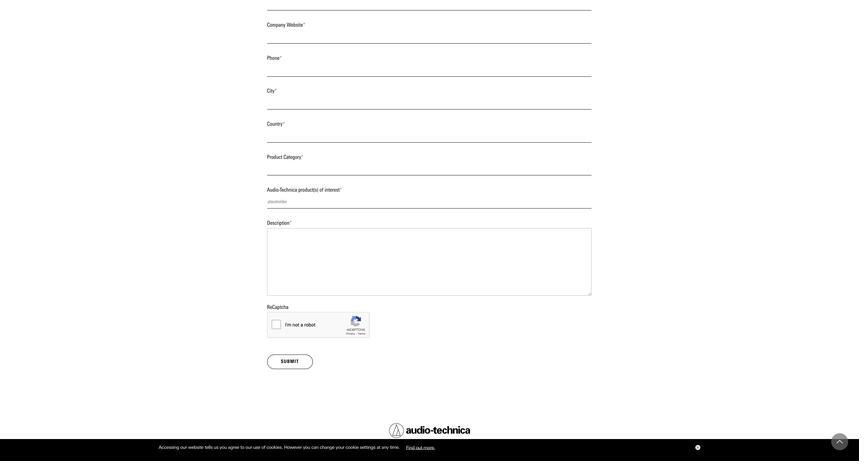 Task type: describe. For each thing, give the bounding box(es) containing it.
at
[[377, 445, 380, 451]]

website
[[188, 445, 204, 451]]

Phone text field
[[267, 63, 591, 77]]

time.
[[390, 445, 400, 451]]

more.
[[423, 445, 435, 451]]

us
[[214, 445, 218, 451]]

out
[[416, 445, 422, 451]]

recaptcha
[[267, 304, 289, 311]]

Audio-Technica product(s) of interest text field
[[267, 195, 591, 209]]

settings
[[360, 445, 375, 451]]

store logo image
[[389, 424, 470, 439]]

arrow up image
[[837, 440, 843, 446]]

product category
[[267, 154, 301, 160]]

1 our from the left
[[180, 445, 187, 451]]

audio-
[[267, 187, 280, 193]]

cross image
[[696, 447, 699, 450]]

tells
[[205, 445, 213, 451]]

any
[[382, 445, 389, 451]]

Description text field
[[267, 228, 591, 296]]

Country text field
[[267, 129, 591, 143]]

cookies.
[[267, 445, 283, 451]]

company
[[267, 22, 285, 28]]

product(s)
[[298, 187, 318, 193]]

however
[[284, 445, 302, 451]]

your
[[336, 445, 345, 451]]

agree
[[228, 445, 239, 451]]

city
[[267, 88, 275, 94]]

technica
[[280, 187, 297, 193]]

Company Name text field
[[267, 0, 591, 11]]

cookie
[[346, 445, 359, 451]]



Task type: locate. For each thing, give the bounding box(es) containing it.
of right the use
[[261, 445, 265, 451]]

find out more. link
[[401, 443, 440, 453]]

0 vertical spatial of
[[320, 187, 323, 193]]

interest
[[325, 187, 340, 193]]

0 horizontal spatial you
[[220, 445, 227, 451]]

country
[[267, 121, 283, 127]]

2 you from the left
[[303, 445, 310, 451]]

0 horizontal spatial of
[[261, 445, 265, 451]]

can
[[311, 445, 319, 451]]

use
[[253, 445, 260, 451]]

find out more.
[[406, 445, 435, 451]]

1 you from the left
[[220, 445, 227, 451]]

2 our from the left
[[245, 445, 252, 451]]

of left 'interest'
[[320, 187, 323, 193]]

you right 'us'
[[220, 445, 227, 451]]

phone
[[267, 55, 280, 61]]

1 vertical spatial of
[[261, 445, 265, 451]]

our left website
[[180, 445, 187, 451]]

1 horizontal spatial you
[[303, 445, 310, 451]]

website
[[287, 22, 303, 28]]

1 horizontal spatial our
[[245, 445, 252, 451]]

accessing
[[159, 445, 179, 451]]

category
[[284, 154, 301, 160]]

1 horizontal spatial of
[[320, 187, 323, 193]]

to
[[240, 445, 244, 451]]

0 horizontal spatial our
[[180, 445, 187, 451]]

audio-technica product(s) of interest
[[267, 187, 340, 193]]

our
[[180, 445, 187, 451], [245, 445, 252, 451]]

product
[[267, 154, 282, 160]]

of
[[320, 187, 323, 193], [261, 445, 265, 451]]

change
[[320, 445, 335, 451]]

find
[[406, 445, 415, 451]]

accessing our website tells us you agree to our use of cookies. however you can change your cookie settings at any time.
[[159, 445, 401, 451]]

City text field
[[267, 96, 591, 110]]

submit
[[281, 359, 299, 365]]

description
[[267, 220, 290, 226]]

company website
[[267, 22, 303, 28]]

submit button
[[267, 355, 313, 370]]

Product Category text field
[[267, 162, 591, 176]]

you
[[220, 445, 227, 451], [303, 445, 310, 451]]

you left can
[[303, 445, 310, 451]]

our right to
[[245, 445, 252, 451]]

Company Website text field
[[267, 30, 591, 44]]



Task type: vqa. For each thing, say whether or not it's contained in the screenshot.
out
yes



